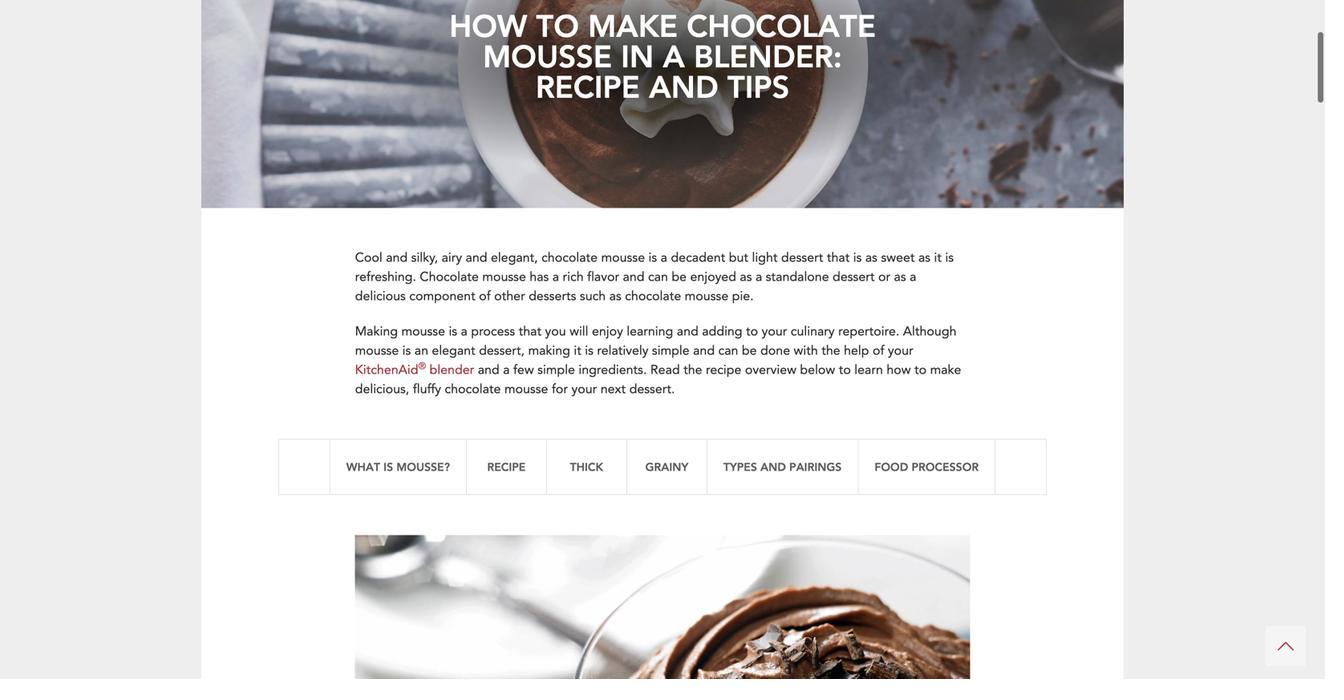 Task type: locate. For each thing, give the bounding box(es) containing it.
can for decadent
[[648, 207, 668, 225]]

be inside making mousse is a process that you will enjoy learning and adding to your culinary repertoire. although mousse is an elegant dessert, making it is relatively simple and can be done with the help of your kitchenaid ® blender
[[742, 281, 757, 299]]

0 vertical spatial your
[[762, 262, 787, 280]]

be for enjoyed
[[672, 207, 687, 225]]

1 vertical spatial it
[[574, 281, 582, 299]]

desserts
[[529, 227, 577, 244]]

dessert.
[[630, 320, 675, 337]]

to down help
[[839, 300, 851, 318]]

few
[[513, 300, 534, 318]]

learning
[[627, 262, 674, 280]]

the
[[822, 281, 841, 299], [684, 300, 703, 318]]

culinary
[[791, 262, 835, 280]]

making
[[528, 281, 570, 299]]

1 vertical spatial the
[[684, 300, 703, 318]]

be down the decadent
[[672, 207, 687, 225]]

2 horizontal spatial to
[[915, 300, 927, 318]]

be for done
[[742, 281, 757, 299]]

1 horizontal spatial to
[[839, 300, 851, 318]]

it down will
[[574, 281, 582, 299]]

1 horizontal spatial of
[[873, 281, 885, 299]]

0 vertical spatial simple
[[652, 281, 690, 299]]

0 horizontal spatial it
[[574, 281, 582, 299]]

your up done
[[762, 262, 787, 280]]

can right flavor
[[648, 207, 668, 225]]

1 horizontal spatial simple
[[652, 281, 690, 299]]

0 horizontal spatial the
[[684, 300, 703, 318]]

1 horizontal spatial that
[[827, 188, 850, 206]]

0 horizontal spatial of
[[479, 227, 491, 244]]

delicious
[[355, 227, 406, 244]]

ingredients.
[[579, 300, 647, 318]]

0 vertical spatial dessert
[[782, 188, 824, 206]]

0 horizontal spatial your
[[572, 320, 597, 337]]

mousse down making
[[355, 281, 399, 299]]

0 horizontal spatial chocolate
[[445, 320, 501, 337]]

be
[[672, 207, 687, 225], [742, 281, 757, 299]]

that up the standalone
[[827, 188, 850, 206]]

other
[[494, 227, 525, 244]]

can
[[648, 207, 668, 225], [719, 281, 739, 299]]

the right read
[[684, 300, 703, 318]]

simple inside making mousse is a process that you will enjoy learning and adding to your culinary repertoire. although mousse is an elegant dessert, making it is relatively simple and can be done with the help of your kitchenaid ® blender
[[652, 281, 690, 299]]

kitchenaid
[[355, 300, 418, 318]]

dessert up the standalone
[[782, 188, 824, 206]]

it
[[934, 188, 942, 206], [574, 281, 582, 299]]

1 horizontal spatial chocolate
[[542, 188, 598, 206]]

mousse inside and a few simple ingredients. read the recipe overview below to learn how to make delicious, fluffy chocolate mousse for your next dessert.
[[505, 320, 548, 337]]

and a few simple ingredients. read the recipe overview below to learn how to make delicious, fluffy chocolate mousse for your next dessert.
[[355, 300, 962, 337]]

next
[[601, 320, 626, 337]]

your up how at the right of the page
[[888, 281, 914, 299]]

2 vertical spatial your
[[572, 320, 597, 337]]

simple
[[652, 281, 690, 299], [538, 300, 575, 318]]

0 vertical spatial the
[[822, 281, 841, 299]]

2 vertical spatial chocolate
[[445, 320, 501, 337]]

dessert
[[782, 188, 824, 206], [833, 207, 875, 225]]

0 vertical spatial be
[[672, 207, 687, 225]]

a up elegant
[[461, 262, 468, 280]]

a inside and a few simple ingredients. read the recipe overview below to learn how to make delicious, fluffy chocolate mousse for your next dessert.
[[503, 300, 510, 318]]

1 horizontal spatial the
[[822, 281, 841, 299]]

can inside making mousse is a process that you will enjoy learning and adding to your culinary repertoire. although mousse is an elegant dessert, making it is relatively simple and can be done with the help of your kitchenaid ® blender
[[719, 281, 739, 299]]

1 vertical spatial of
[[873, 281, 885, 299]]

1 vertical spatial can
[[719, 281, 739, 299]]

enjoy
[[592, 262, 623, 280]]

that inside cool and silky, airy and elegant, chocolate mousse is a decadent but light dessert that is as sweet as it is refreshing. chocolate mousse has a rich flavor and can be enjoyed as a standalone dessert or as a delicious component of other desserts such as chocolate mousse pie.
[[827, 188, 850, 206]]

1 horizontal spatial be
[[742, 281, 757, 299]]

airy
[[442, 188, 462, 206]]

to
[[746, 262, 758, 280], [839, 300, 851, 318], [915, 300, 927, 318]]

and
[[386, 188, 408, 206], [466, 188, 487, 206], [623, 207, 645, 225], [677, 262, 699, 280], [693, 281, 715, 299], [478, 300, 500, 318]]

it right sweet
[[934, 188, 942, 206]]

and left silky,
[[386, 188, 408, 206]]

to inside making mousse is a process that you will enjoy learning and adding to your culinary repertoire. although mousse is an elegant dessert, making it is relatively simple and can be done with the help of your kitchenaid ® blender
[[746, 262, 758, 280]]

chocolate down blender at the left of page
[[445, 320, 501, 337]]

1 vertical spatial chocolate
[[625, 227, 681, 244]]

how
[[887, 300, 911, 318]]

of
[[479, 227, 491, 244], [873, 281, 885, 299]]

is up elegant
[[449, 262, 457, 280]]

0 vertical spatial that
[[827, 188, 850, 206]]

the inside and a few simple ingredients. read the recipe overview below to learn how to make delicious, fluffy chocolate mousse for your next dessert.
[[684, 300, 703, 318]]

has
[[530, 207, 549, 225]]

standalone
[[766, 207, 829, 225]]

0 horizontal spatial to
[[746, 262, 758, 280]]

chocolate
[[542, 188, 598, 206], [625, 227, 681, 244], [445, 320, 501, 337]]

1 vertical spatial that
[[519, 262, 542, 280]]

decadent
[[671, 188, 726, 206]]

is
[[649, 188, 657, 206], [854, 188, 862, 206], [946, 188, 954, 206], [449, 262, 457, 280], [403, 281, 411, 299], [585, 281, 594, 299]]

a inside making mousse is a process that you will enjoy learning and adding to your culinary repertoire. although mousse is an elegant dessert, making it is relatively simple and can be done with the help of your kitchenaid ® blender
[[461, 262, 468, 280]]

dessert,
[[479, 281, 525, 299]]

the up below at top
[[822, 281, 841, 299]]

1 vertical spatial be
[[742, 281, 757, 299]]

0 vertical spatial it
[[934, 188, 942, 206]]

1 horizontal spatial can
[[719, 281, 739, 299]]

chocolate inside and a few simple ingredients. read the recipe overview below to learn how to make delicious, fluffy chocolate mousse for your next dessert.
[[445, 320, 501, 337]]

can for and
[[719, 281, 739, 299]]

0 vertical spatial of
[[479, 227, 491, 244]]

making
[[355, 262, 398, 280]]

mousse up an
[[402, 262, 445, 280]]

your
[[762, 262, 787, 280], [888, 281, 914, 299], [572, 320, 597, 337]]

be inside cool and silky, airy and elegant, chocolate mousse is a decadent but light dessert that is as sweet as it is refreshing. chocolate mousse has a rich flavor and can be enjoyed as a standalone dessert or as a delicious component of other desserts such as chocolate mousse pie.
[[672, 207, 687, 225]]

1 vertical spatial simple
[[538, 300, 575, 318]]

®
[[418, 299, 426, 312]]

0 horizontal spatial simple
[[538, 300, 575, 318]]

a
[[661, 188, 668, 206], [553, 207, 559, 225], [756, 207, 763, 225], [910, 207, 917, 225], [461, 262, 468, 280], [503, 300, 510, 318]]

chocolate up rich
[[542, 188, 598, 206]]

chocolate up learning
[[625, 227, 681, 244]]

0 horizontal spatial be
[[672, 207, 687, 225]]

dessert left 'or'
[[833, 207, 875, 225]]

mousse
[[601, 188, 645, 206], [483, 207, 526, 225], [685, 227, 729, 244], [402, 262, 445, 280], [355, 281, 399, 299], [505, 320, 548, 337]]

be left done
[[742, 281, 757, 299]]

0 horizontal spatial that
[[519, 262, 542, 280]]

and down dessert,
[[478, 300, 500, 318]]

a left few
[[503, 300, 510, 318]]

1 vertical spatial dessert
[[833, 207, 875, 225]]

and left adding
[[677, 262, 699, 280]]

such
[[580, 227, 606, 244]]

mousse up flavor
[[601, 188, 645, 206]]

that
[[827, 188, 850, 206], [519, 262, 542, 280]]

make
[[931, 300, 962, 318]]

read
[[651, 300, 680, 318]]

can inside cool and silky, airy and elegant, chocolate mousse is a decadent but light dessert that is as sweet as it is refreshing. chocolate mousse has a rich flavor and can be enjoyed as a standalone dessert or as a delicious component of other desserts such as chocolate mousse pie.
[[648, 207, 668, 225]]

component
[[409, 227, 476, 244]]

as right sweet
[[919, 188, 931, 206]]

a left the decadent
[[661, 188, 668, 206]]

an
[[415, 281, 428, 299]]

of down repertoire.
[[873, 281, 885, 299]]

2 horizontal spatial chocolate
[[625, 227, 681, 244]]

your right "for"
[[572, 320, 597, 337]]

0 vertical spatial can
[[648, 207, 668, 225]]

but
[[729, 188, 749, 206]]

to right adding
[[746, 262, 758, 280]]

0 horizontal spatial can
[[648, 207, 668, 225]]

to right how at the right of the page
[[915, 300, 927, 318]]

that inside making mousse is a process that you will enjoy learning and adding to your culinary repertoire. although mousse is an elegant dessert, making it is relatively simple and can be done with the help of your kitchenaid ® blender
[[519, 262, 542, 280]]

mousse down few
[[505, 320, 548, 337]]

with
[[794, 281, 818, 299]]

as right 'or'
[[894, 207, 906, 225]]

for
[[552, 320, 568, 337]]

that left you
[[519, 262, 542, 280]]

as
[[866, 188, 878, 206], [919, 188, 931, 206], [740, 207, 752, 225], [894, 207, 906, 225], [610, 227, 622, 244]]

is left sweet
[[854, 188, 862, 206]]

simple up "for"
[[538, 300, 575, 318]]

2 horizontal spatial your
[[888, 281, 914, 299]]

simple up read
[[652, 281, 690, 299]]

silky,
[[411, 188, 438, 206]]

can up recipe
[[719, 281, 739, 299]]

0 vertical spatial chocolate
[[542, 188, 598, 206]]

1 horizontal spatial it
[[934, 188, 942, 206]]

of left other
[[479, 227, 491, 244]]



Task type: vqa. For each thing, say whether or not it's contained in the screenshot.
be for done
yes



Task type: describe. For each thing, give the bounding box(es) containing it.
1 horizontal spatial dessert
[[833, 207, 875, 225]]

your inside and a few simple ingredients. read the recipe overview below to learn how to make delicious, fluffy chocolate mousse for your next dessert.
[[572, 320, 597, 337]]

mousse down "enjoyed"
[[685, 227, 729, 244]]

cool and silky, airy and elegant, chocolate mousse is a decadent but light dessert that is as sweet as it is refreshing. chocolate mousse has a rich flavor and can be enjoyed as a standalone dessert or as a delicious component of other desserts such as chocolate mousse pie.
[[355, 188, 954, 244]]

it inside making mousse is a process that you will enjoy learning and adding to your culinary repertoire. although mousse is an elegant dessert, making it is relatively simple and can be done with the help of your kitchenaid ® blender
[[574, 281, 582, 299]]

1 vertical spatial your
[[888, 281, 914, 299]]

will
[[570, 262, 589, 280]]

flavor
[[587, 207, 620, 225]]

help
[[844, 281, 869, 299]]

and right airy
[[466, 188, 487, 206]]

0 horizontal spatial dessert
[[782, 188, 824, 206]]

although
[[903, 262, 957, 280]]

you
[[545, 262, 566, 280]]

overview
[[745, 300, 797, 318]]

and inside and a few simple ingredients. read the recipe overview below to learn how to make delicious, fluffy chocolate mousse for your next dessert.
[[478, 300, 500, 318]]

cool
[[355, 188, 383, 206]]

a right has
[[553, 207, 559, 225]]

of inside making mousse is a process that you will enjoy learning and adding to your culinary repertoire. although mousse is an elegant dessert, making it is relatively simple and can be done with the help of your kitchenaid ® blender
[[873, 281, 885, 299]]

pie.
[[732, 227, 754, 244]]

a down sweet
[[910, 207, 917, 225]]

learn
[[855, 300, 883, 318]]

enjoyed
[[690, 207, 737, 225]]

and right flavor
[[623, 207, 645, 225]]

it inside cool and silky, airy and elegant, chocolate mousse is a decadent but light dessert that is as sweet as it is refreshing. chocolate mousse has a rich flavor and can be enjoyed as a standalone dessert or as a delicious component of other desserts such as chocolate mousse pie.
[[934, 188, 942, 206]]

relatively
[[597, 281, 649, 299]]

below
[[800, 300, 836, 318]]

as left sweet
[[866, 188, 878, 206]]

fluffy
[[413, 320, 441, 337]]

1 horizontal spatial your
[[762, 262, 787, 280]]

adding
[[702, 262, 743, 280]]

delicious,
[[355, 320, 409, 337]]

is right sweet
[[946, 188, 954, 206]]

done
[[761, 281, 790, 299]]

the inside making mousse is a process that you will enjoy learning and adding to your culinary repertoire. although mousse is an elegant dessert, making it is relatively simple and can be done with the help of your kitchenaid ® blender
[[822, 281, 841, 299]]

mousse up other
[[483, 207, 526, 225]]

light
[[752, 188, 778, 206]]

is down will
[[585, 281, 594, 299]]

and down adding
[[693, 281, 715, 299]]

is left an
[[403, 281, 411, 299]]

simple inside and a few simple ingredients. read the recipe overview below to learn how to make delicious, fluffy chocolate mousse for your next dessert.
[[538, 300, 575, 318]]

is left the decadent
[[649, 188, 657, 206]]

of inside cool and silky, airy and elegant, chocolate mousse is a decadent but light dessert that is as sweet as it is refreshing. chocolate mousse has a rich flavor and can be enjoyed as a standalone dessert or as a delicious component of other desserts such as chocolate mousse pie.
[[479, 227, 491, 244]]

blender
[[430, 300, 474, 318]]

elegant,
[[491, 188, 538, 206]]

process
[[471, 262, 515, 280]]

recipe
[[706, 300, 742, 318]]

chocolate mousse in a glass dish image
[[355, 475, 970, 680]]

refreshing. chocolate
[[355, 207, 479, 225]]

as up pie.
[[740, 207, 752, 225]]

making mousse is a process that you will enjoy learning and adding to your culinary repertoire. although mousse is an elegant dessert, making it is relatively simple and can be done with the help of your kitchenaid ® blender
[[355, 262, 957, 318]]

repertoire.
[[839, 262, 900, 280]]

rich
[[563, 207, 584, 225]]

as right such
[[610, 227, 622, 244]]

a down the light
[[756, 207, 763, 225]]

or
[[879, 207, 891, 225]]

elegant
[[432, 281, 476, 299]]

sweet
[[881, 188, 915, 206]]



